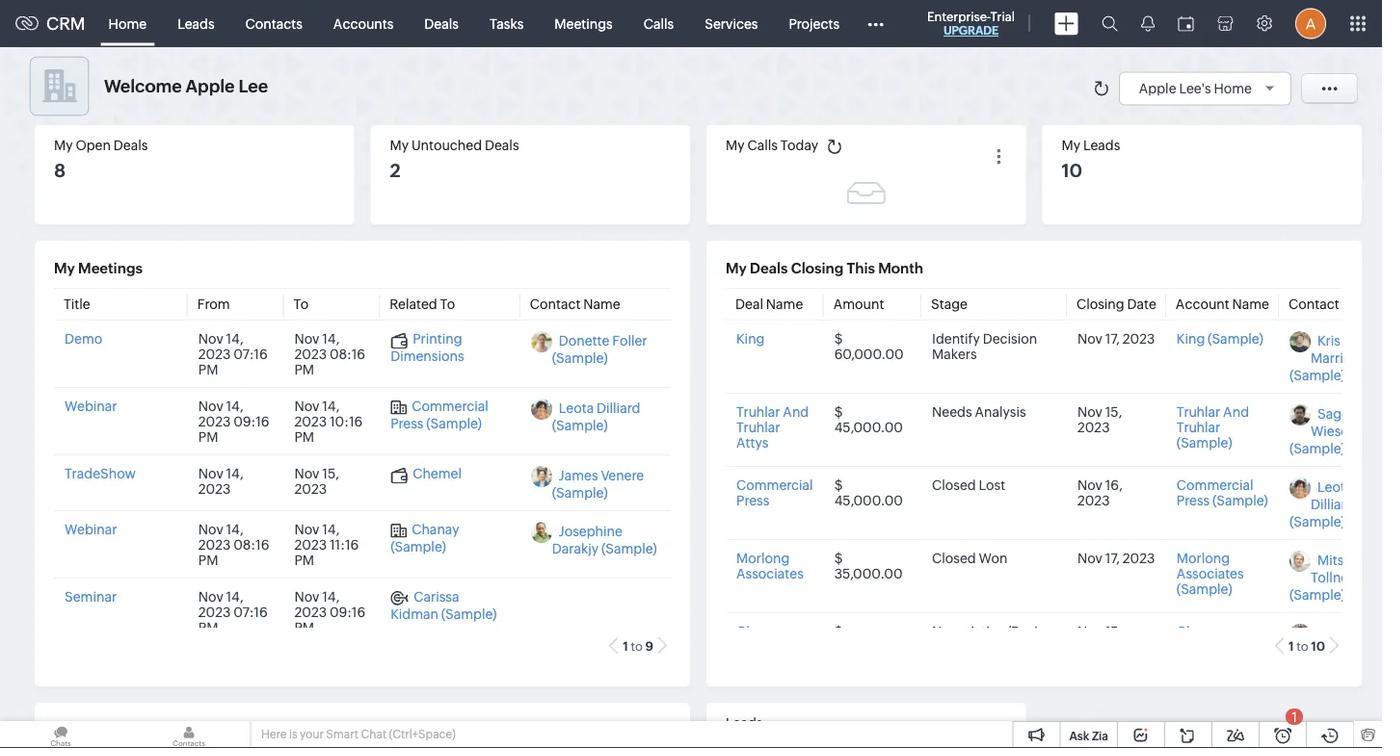 Task type: locate. For each thing, give the bounding box(es) containing it.
leota dilliard (sample) up 'james'
[[552, 400, 640, 433]]

0 horizontal spatial morlong
[[736, 551, 790, 566]]

1 vertical spatial calls
[[747, 138, 778, 153]]

truhlar and truhlar attys link
[[736, 404, 809, 451]]

10 inside my leads 10
[[1062, 160, 1082, 181]]

here is your smart chat (ctrl+space)
[[261, 729, 456, 742]]

14, inside nov 14, 2023 11:16 pm
[[322, 522, 340, 537]]

2 closed from the top
[[932, 551, 976, 566]]

0 vertical spatial meetings
[[555, 16, 613, 31]]

name up king (sample) link
[[1232, 296, 1269, 312]]

leota dilliard (sample) link up "mitsue"
[[1290, 480, 1355, 530]]

1 vertical spatial nov 14, 2023 09:16 pm
[[294, 589, 366, 636]]

2 morlong from the left
[[1177, 551, 1230, 566]]

commercial press (sample) link up the chemel
[[390, 399, 488, 431]]

commercial down dimensions
[[412, 399, 488, 414]]

closed for closed won
[[932, 551, 976, 566]]

deals
[[424, 16, 459, 31], [114, 138, 148, 153], [485, 138, 519, 153], [750, 260, 788, 277]]

1 contact name from the left
[[530, 296, 620, 312]]

1 vertical spatial 15,
[[322, 466, 339, 481]]

chapman for chapman (sample)
[[1177, 624, 1238, 640]]

to for my deals closing this month
[[1297, 640, 1309, 654]]

2 17, from the top
[[1105, 551, 1120, 566]]

tasks
[[490, 16, 524, 31], [120, 723, 156, 740]]

0 horizontal spatial dilliard
[[597, 400, 640, 416]]

my for my leads 10
[[1062, 138, 1081, 153]]

to left the 9
[[631, 640, 643, 654]]

1 horizontal spatial 10
[[1311, 640, 1325, 654]]

contact name up donette
[[530, 296, 620, 312]]

1 nov 17, 2023 from the top
[[1078, 331, 1155, 347]]

name for account name link
[[1232, 296, 1269, 312]]

0 vertical spatial nov 14, 2023 09:16 pm
[[198, 399, 270, 445]]

leota down wieser
[[1318, 480, 1353, 495]]

apple left lee
[[186, 76, 235, 96]]

(sample) inside the chapman (sample)
[[1177, 640, 1232, 655]]

leota
[[559, 400, 594, 416], [1318, 480, 1353, 495]]

nov 14, 2023 07:16 pm
[[198, 331, 268, 377], [198, 589, 268, 636]]

1 vertical spatial webinar
[[65, 522, 117, 537]]

closing left this
[[791, 260, 844, 277]]

1 vertical spatial leota dilliard (sample)
[[1290, 480, 1355, 530]]

$ for chapman
[[834, 624, 843, 640]]

commercial press (sample) up the chemel
[[390, 399, 488, 431]]

press up 'morlong associates (sample)'
[[1177, 493, 1210, 508]]

closing left date
[[1077, 296, 1125, 312]]

10
[[1062, 160, 1082, 181], [1311, 640, 1325, 654]]

webinar
[[65, 399, 117, 414], [65, 522, 117, 537]]

name right deal
[[766, 296, 803, 312]]

2 45,000.00 from the top
[[834, 493, 903, 508]]

3 $ from the top
[[834, 478, 843, 493]]

09:16
[[233, 414, 270, 429], [330, 605, 366, 620]]

1 horizontal spatial nov 14, 2023 08:16 pm
[[294, 331, 365, 377]]

1 webinar from the top
[[65, 399, 117, 414]]

0 horizontal spatial chapman
[[736, 624, 798, 640]]

wieser
[[1311, 424, 1354, 439]]

1 horizontal spatial commercial
[[736, 478, 813, 493]]

1 45,000.00 from the top
[[834, 420, 903, 435]]

signals element
[[1130, 0, 1166, 47]]

nov 17, 2023 down closing date link at right top
[[1078, 331, 1155, 347]]

0 vertical spatial webinar
[[65, 399, 117, 414]]

dilliard up "mitsue"
[[1311, 497, 1355, 512]]

1 contact from the left
[[530, 296, 581, 312]]

1 vertical spatial nov 17, 2023
[[1078, 551, 1155, 566]]

1 vertical spatial commercial press (sample) link
[[1177, 478, 1268, 508]]

45,000.00
[[834, 420, 903, 435], [834, 493, 903, 508]]

09:16 up "nov 14, 2023"
[[233, 414, 270, 429]]

$ down amount
[[834, 331, 843, 347]]

1 closed from the top
[[932, 478, 976, 493]]

1 vertical spatial $ 45,000.00
[[834, 478, 903, 508]]

0 vertical spatial 10
[[1062, 160, 1082, 181]]

08:16 up 10:16
[[330, 347, 365, 362]]

1 17, from the top
[[1105, 331, 1120, 347]]

contact name link up donette
[[530, 296, 620, 312]]

1 $ from the top
[[834, 331, 843, 347]]

17, down nov 16, 2023 at the bottom
[[1105, 551, 1120, 566]]

nov 17, 2023 down nov 16, 2023 at the bottom
[[1078, 551, 1155, 566]]

to
[[631, 640, 643, 654], [1297, 640, 1309, 654]]

create menu image
[[1054, 12, 1079, 35]]

deals left 'tasks' link
[[424, 16, 459, 31]]

name up donette
[[583, 296, 620, 312]]

commercial press
[[736, 478, 813, 508]]

1 to from the left
[[631, 640, 643, 654]]

0 horizontal spatial contact name link
[[530, 296, 620, 312]]

0 vertical spatial nov 14, 2023 08:16 pm
[[294, 331, 365, 377]]

1 horizontal spatial calls
[[747, 138, 778, 153]]

09:16 left kidman
[[330, 605, 366, 620]]

name up marrier
[[1342, 296, 1379, 312]]

nov 16, 2023
[[1078, 478, 1123, 508]]

my inside my leads 10
[[1062, 138, 1081, 153]]

14, inside "nov 14, 2023"
[[226, 466, 243, 481]]

chapman down morlong associates at the bottom
[[736, 624, 798, 640]]

$ for truhlar and truhlar attys
[[834, 404, 843, 420]]

0 vertical spatial leota dilliard (sample) link
[[552, 400, 640, 433]]

dilliard for leftmost leota dilliard (sample) link
[[597, 400, 640, 416]]

from link
[[197, 296, 230, 312]]

nov 15, 2023 for chapman
[[1078, 624, 1122, 655]]

leota dilliard (sample) up "mitsue"
[[1290, 480, 1355, 530]]

dilliard down donette foller (sample) link
[[597, 400, 640, 416]]

2 webinar link from the top
[[65, 522, 117, 537]]

projects link
[[773, 0, 855, 47]]

1 vertical spatial closing
[[1077, 296, 1125, 312]]

0 vertical spatial closed
[[932, 478, 976, 493]]

0 horizontal spatial home
[[109, 16, 147, 31]]

calls
[[644, 16, 674, 31], [747, 138, 778, 153]]

open left contacts image
[[78, 723, 116, 740]]

simon morasca (sample) link
[[1290, 626, 1364, 676]]

0 vertical spatial nov 14, 2023 07:16 pm
[[198, 331, 268, 377]]

associates for morlong associates (sample)
[[1177, 566, 1244, 582]]

07:16
[[233, 347, 268, 362], [233, 605, 268, 620]]

and inside truhlar and truhlar attys
[[783, 404, 809, 420]]

0 horizontal spatial closing
[[791, 260, 844, 277]]

0 horizontal spatial contact name
[[530, 296, 620, 312]]

2 chapman from the left
[[1177, 624, 1238, 640]]

donette
[[559, 333, 610, 348]]

60,000.00
[[834, 347, 904, 362]]

1 horizontal spatial chapman
[[1177, 624, 1238, 640]]

1 to 10
[[1289, 640, 1325, 654]]

1 vertical spatial open
[[78, 723, 116, 740]]

2 and from the left
[[1223, 404, 1249, 420]]

$ down 60,000.00
[[834, 404, 843, 420]]

apple left the lee's in the right of the page
[[1139, 80, 1176, 96]]

$ 35,000.00
[[834, 551, 903, 582]]

leota down donette foller (sample)
[[559, 400, 594, 416]]

4 $ from the top
[[834, 551, 843, 566]]

commercial for commercial press link
[[736, 478, 813, 493]]

home right the lee's in the right of the page
[[1214, 80, 1252, 96]]

$ 45,000.00 down 60,000.00
[[834, 404, 903, 435]]

webinar down tradeshow 'link'
[[65, 522, 117, 537]]

2 associates from the left
[[1177, 566, 1244, 582]]

15, down nov 14, 2023 10:16 pm
[[322, 466, 339, 481]]

07:16 for nov 14, 2023 08:16 pm
[[233, 347, 268, 362]]

commercial press (sample) link
[[390, 399, 488, 431], [1177, 478, 1268, 508]]

1 vertical spatial leads
[[1083, 138, 1120, 153]]

pm inside nov 14, 2023 11:16 pm
[[294, 553, 314, 568]]

0 vertical spatial open
[[76, 138, 111, 153]]

king down deal
[[736, 331, 765, 347]]

$ inside the $ 35,000.00
[[834, 551, 843, 566]]

tradeshow
[[65, 466, 136, 481]]

and for truhlar and truhlar attys
[[783, 404, 809, 420]]

$ 45,000.00 up the $ 35,000.00
[[834, 478, 903, 508]]

1 vertical spatial closed
[[932, 551, 976, 566]]

0 horizontal spatial to
[[293, 296, 309, 312]]

1 morlong from the left
[[736, 551, 790, 566]]

and up commercial press
[[783, 404, 809, 420]]

1 horizontal spatial nov 14, 2023 09:16 pm
[[294, 589, 366, 636]]

1 chapman from the left
[[736, 624, 798, 640]]

associates up the chapman (sample)
[[1177, 566, 1244, 582]]

nov 14, 2023 08:16 pm down "nov 14, 2023"
[[198, 522, 269, 568]]

webinar link down tradeshow 'link'
[[65, 522, 117, 537]]

2 name from the left
[[766, 296, 803, 312]]

$ for king
[[834, 331, 843, 347]]

0 horizontal spatial leota dilliard (sample)
[[552, 400, 640, 433]]

open inside my open deals 8
[[76, 138, 111, 153]]

2 to from the left
[[440, 296, 455, 312]]

to left morasca
[[1297, 640, 1309, 654]]

1 vertical spatial nov 14, 2023 07:16 pm
[[198, 589, 268, 636]]

home
[[109, 16, 147, 31], [1214, 80, 1252, 96]]

chemel
[[413, 466, 462, 481]]

my for my untouched deals 2
[[390, 138, 409, 153]]

is
[[289, 729, 297, 742]]

(sample) inside sage wieser (sample)
[[1290, 441, 1345, 456]]

my leads 10
[[1062, 138, 1120, 181]]

closed left won
[[932, 551, 976, 566]]

this
[[847, 260, 875, 277]]

2 horizontal spatial leads
[[1083, 138, 1120, 153]]

0 vertical spatial nov 15, 2023
[[1078, 404, 1122, 435]]

and down king (sample) link
[[1223, 404, 1249, 420]]

2
[[390, 160, 401, 181]]

0 horizontal spatial 09:16
[[233, 414, 270, 429]]

king down account
[[1177, 331, 1205, 347]]

14,
[[226, 331, 243, 347], [322, 331, 340, 347], [226, 399, 243, 414], [322, 399, 340, 414], [226, 466, 243, 481], [226, 522, 243, 537], [322, 522, 340, 537], [226, 589, 243, 605], [322, 589, 340, 605]]

16,
[[1105, 478, 1123, 493]]

17, down closing date link at right top
[[1105, 331, 1120, 347]]

0 vertical spatial 07:16
[[233, 347, 268, 362]]

closing
[[791, 260, 844, 277], [1077, 296, 1125, 312]]

commercial down "truhlar and truhlar (sample)" link
[[1177, 478, 1253, 493]]

closed
[[932, 478, 976, 493], [932, 551, 976, 566]]

0 vertical spatial 45,000.00
[[834, 420, 903, 435]]

2023
[[1123, 331, 1155, 347], [198, 347, 231, 362], [294, 347, 327, 362], [198, 414, 231, 429], [294, 414, 327, 429], [1078, 420, 1110, 435], [198, 481, 231, 497], [294, 481, 327, 497], [1078, 493, 1110, 508], [198, 537, 231, 553], [294, 537, 327, 553], [1123, 551, 1155, 566], [198, 605, 231, 620], [294, 605, 327, 620], [1078, 640, 1110, 655]]

webinar for nov 14, 2023 09:16 pm
[[65, 399, 117, 414]]

commercial press (sample) link down "truhlar and truhlar (sample)" link
[[1177, 478, 1268, 508]]

untouched
[[411, 138, 482, 153]]

chanay
[[412, 522, 459, 537]]

contact name link up kris
[[1289, 296, 1379, 312]]

amount link
[[833, 296, 884, 312]]

2 to from the left
[[1297, 640, 1309, 654]]

2 nov 17, 2023 from the top
[[1078, 551, 1155, 566]]

my for my open tasks
[[54, 723, 75, 740]]

king for king link
[[736, 331, 765, 347]]

1 left morasca
[[1289, 640, 1294, 654]]

open down 'welcome' on the top
[[76, 138, 111, 153]]

15, for chapman
[[1105, 624, 1122, 640]]

1 vertical spatial leota
[[1318, 480, 1353, 495]]

press up the chemel link
[[390, 415, 424, 431]]

$ for morlong associates
[[834, 551, 843, 566]]

calls left today
[[747, 138, 778, 153]]

45,000.00 up the $ 35,000.00
[[834, 493, 903, 508]]

webinar down demo
[[65, 399, 117, 414]]

1 horizontal spatial associates
[[1177, 566, 1244, 582]]

15, left the chapman (sample)
[[1105, 624, 1122, 640]]

(sample) inside donette foller (sample)
[[552, 350, 608, 366]]

apple lee's home link
[[1139, 80, 1281, 96]]

closed for closed lost
[[932, 478, 976, 493]]

deals inside the my untouched deals 2
[[485, 138, 519, 153]]

mitsue tollner (sample) link
[[1290, 553, 1360, 603]]

2 contact name from the left
[[1289, 296, 1379, 312]]

0 vertical spatial 17,
[[1105, 331, 1120, 347]]

0 vertical spatial nov 17, 2023
[[1078, 331, 1155, 347]]

deals down 'welcome' on the top
[[114, 138, 148, 153]]

4 name from the left
[[1342, 296, 1379, 312]]

associates
[[736, 566, 804, 582], [1177, 566, 1244, 582]]

my inside my open deals 8
[[54, 138, 73, 153]]

to link
[[293, 296, 309, 312]]

0 horizontal spatial leads
[[177, 16, 215, 31]]

2 07:16 from the top
[[233, 605, 268, 620]]

0 vertical spatial commercial press (sample) link
[[390, 399, 488, 431]]

kris
[[1318, 333, 1341, 348]]

2 $ 45,000.00 from the top
[[834, 478, 903, 508]]

commercial for the right 'commercial press (sample)' link
[[1177, 478, 1253, 493]]

morlong associates link
[[736, 551, 804, 582]]

nov 14, 2023 09:16 pm down nov 14, 2023 11:16 pm
[[294, 589, 366, 636]]

morlong inside morlong associates
[[736, 551, 790, 566]]

king for king (sample)
[[1177, 331, 1205, 347]]

closed left lost
[[932, 478, 976, 493]]

1 $ 45,000.00 from the top
[[834, 404, 903, 435]]

(ctrl+space)
[[389, 729, 456, 742]]

2 vertical spatial 15,
[[1105, 624, 1122, 640]]

1 associates from the left
[[736, 566, 804, 582]]

pm inside nov 14, 2023 10:16 pm
[[294, 429, 314, 445]]

2 $ from the top
[[834, 404, 843, 420]]

1 horizontal spatial king
[[1177, 331, 1205, 347]]

$ right morlong associates at the bottom
[[834, 551, 843, 566]]

associates up chapman link
[[736, 566, 804, 582]]

1 vertical spatial 09:16
[[330, 605, 366, 620]]

1 horizontal spatial 09:16
[[330, 605, 366, 620]]

morlong up the chapman (sample)
[[1177, 551, 1230, 566]]

1 nov 14, 2023 07:16 pm from the top
[[198, 331, 268, 377]]

nov 15, 2023
[[1078, 404, 1122, 435], [294, 466, 339, 497], [1078, 624, 1122, 655]]

nov 14, 2023 08:16 pm down to link
[[294, 331, 365, 377]]

webinar link for nov 14, 2023 08:16 pm
[[65, 522, 117, 537]]

morlong inside 'morlong associates (sample)'
[[1177, 551, 1230, 566]]

0 vertical spatial closing
[[791, 260, 844, 277]]

1
[[623, 640, 628, 654], [1289, 640, 1294, 654], [1292, 710, 1297, 725]]

nov 14, 2023 07:16 pm for nov 14, 2023 09:16 pm
[[198, 589, 268, 636]]

commercial press (sample) down "truhlar and truhlar (sample)" link
[[1177, 478, 1268, 508]]

carissa
[[414, 589, 459, 605]]

$ right commercial press link
[[834, 478, 843, 493]]

contact up donette
[[530, 296, 581, 312]]

1 vertical spatial home
[[1214, 80, 1252, 96]]

1 vertical spatial 17,
[[1105, 551, 1120, 566]]

1 vertical spatial meetings
[[78, 260, 143, 277]]

07:16 for nov 14, 2023 09:16 pm
[[233, 605, 268, 620]]

$ inside $ 60,000.00
[[834, 331, 843, 347]]

and for truhlar and truhlar (sample)
[[1223, 404, 1249, 420]]

2 nov 14, 2023 07:16 pm from the top
[[198, 589, 268, 636]]

0 horizontal spatial leota dilliard (sample) link
[[552, 400, 640, 433]]

contact name up kris
[[1289, 296, 1379, 312]]

commercial down attys
[[736, 478, 813, 493]]

morlong down commercial press link
[[736, 551, 790, 566]]

zia
[[1092, 730, 1108, 743]]

2023 inside "nov 14, 2023"
[[198, 481, 231, 497]]

leota dilliard (sample) link up 'james'
[[552, 400, 640, 433]]

2 king from the left
[[1177, 331, 1205, 347]]

1 vertical spatial leota dilliard (sample) link
[[1290, 480, 1355, 530]]

chapman down 'morlong associates (sample)'
[[1177, 624, 1238, 640]]

account name link
[[1176, 296, 1269, 312]]

enterprise-
[[927, 9, 990, 24]]

0 horizontal spatial contact
[[530, 296, 581, 312]]

sage
[[1318, 406, 1349, 422]]

1 horizontal spatial leota dilliard (sample)
[[1290, 480, 1355, 530]]

$ down 35,000.00
[[834, 624, 843, 640]]

15, up 16,
[[1105, 404, 1122, 420]]

0 vertical spatial 15,
[[1105, 404, 1122, 420]]

1 vertical spatial tasks
[[120, 723, 156, 740]]

1 horizontal spatial contact name
[[1289, 296, 1379, 312]]

deals right "untouched"
[[485, 138, 519, 153]]

nov 17, 2023
[[1078, 331, 1155, 347], [1078, 551, 1155, 566]]

0 horizontal spatial commercial
[[412, 399, 488, 414]]

1 horizontal spatial leads
[[726, 716, 763, 732]]

donette foller (sample) link
[[552, 333, 647, 366]]

15, for truhlar and truhlar attys
[[1105, 404, 1122, 420]]

to right the related
[[440, 296, 455, 312]]

tollner
[[1311, 570, 1354, 586]]

demo link
[[65, 331, 102, 347]]

deals inside my open deals 8
[[114, 138, 148, 153]]

(sample)
[[1208, 331, 1264, 347], [552, 350, 608, 366], [1290, 368, 1345, 383], [426, 415, 482, 431], [552, 418, 608, 433], [1177, 435, 1232, 451], [1290, 441, 1345, 456], [552, 485, 608, 501], [1213, 493, 1268, 508], [1290, 514, 1345, 530], [390, 539, 446, 554], [601, 541, 657, 557], [1177, 582, 1232, 597], [1290, 587, 1345, 603], [441, 606, 497, 622], [1177, 640, 1232, 655], [1290, 661, 1345, 676]]

nov 14, 2023 09:16 pm up "nov 14, 2023"
[[198, 399, 270, 445]]

related to link
[[390, 296, 455, 312]]

3 name from the left
[[1232, 296, 1269, 312]]

1 horizontal spatial dilliard
[[1311, 497, 1355, 512]]

1 horizontal spatial to
[[440, 296, 455, 312]]

deal
[[735, 296, 763, 312]]

1 horizontal spatial closing
[[1077, 296, 1125, 312]]

services link
[[689, 0, 773, 47]]

calls left services link
[[644, 16, 674, 31]]

leads
[[177, 16, 215, 31], [1083, 138, 1120, 153], [726, 716, 763, 732]]

0 horizontal spatial associates
[[736, 566, 804, 582]]

2023 inside nov 14, 2023 11:16 pm
[[294, 537, 327, 553]]

1 horizontal spatial contact
[[1289, 296, 1339, 312]]

0 vertical spatial tasks
[[490, 16, 524, 31]]

my inside the my untouched deals 2
[[390, 138, 409, 153]]

to right from
[[293, 296, 309, 312]]

1 webinar link from the top
[[65, 399, 117, 414]]

0 horizontal spatial 08:16
[[233, 537, 269, 553]]

1 left the 9
[[623, 640, 628, 654]]

press down attys
[[736, 493, 769, 508]]

$ inside $ 70,000.00
[[834, 624, 843, 640]]

(sample) inside carissa kidman (sample)
[[441, 606, 497, 622]]

and inside truhlar and truhlar (sample)
[[1223, 404, 1249, 420]]

meetings left calls link
[[555, 16, 613, 31]]

to for my meetings
[[631, 640, 643, 654]]

nov inside nov 14, 2023 11:16 pm
[[294, 522, 319, 537]]

1 vertical spatial 07:16
[[233, 605, 268, 620]]

0 horizontal spatial tasks
[[120, 723, 156, 740]]

1 to 9
[[623, 640, 654, 654]]

meetings up 'title' link
[[78, 260, 143, 277]]

5 $ from the top
[[834, 624, 843, 640]]

(sample) inside chanay (sample)
[[390, 539, 446, 554]]

truhlar
[[736, 404, 780, 420], [1177, 404, 1221, 420], [736, 420, 780, 435], [1177, 420, 1221, 435]]

$ 45,000.00 for commercial press
[[834, 478, 903, 508]]

lee
[[239, 76, 268, 96]]

1 horizontal spatial leota
[[1318, 480, 1353, 495]]

name for 1st contact name link from the right
[[1342, 296, 1379, 312]]

0 vertical spatial dilliard
[[597, 400, 640, 416]]

1 for my deals closing this month
[[1289, 640, 1294, 654]]

45,000.00 down 60,000.00
[[834, 420, 903, 435]]

2 webinar from the top
[[65, 522, 117, 537]]

home right crm
[[109, 16, 147, 31]]

1 07:16 from the top
[[233, 347, 268, 362]]

webinar link down demo
[[65, 399, 117, 414]]

(sample) inside josephine darakjy (sample)
[[601, 541, 657, 557]]

0 horizontal spatial to
[[631, 640, 643, 654]]

1 and from the left
[[783, 404, 809, 420]]

08:16 down "nov 14, 2023"
[[233, 537, 269, 553]]

0 vertical spatial 09:16
[[233, 414, 270, 429]]

seminar
[[65, 589, 117, 605]]

1 down 1 to 10
[[1292, 710, 1297, 725]]

0 horizontal spatial leota
[[559, 400, 594, 416]]

0 vertical spatial commercial press (sample)
[[390, 399, 488, 431]]

identify decision makers
[[932, 331, 1037, 362]]

closing date
[[1077, 296, 1156, 312]]

1 horizontal spatial contact name link
[[1289, 296, 1379, 312]]

2 horizontal spatial commercial
[[1177, 478, 1253, 493]]

1 king from the left
[[736, 331, 765, 347]]

webinar link for nov 14, 2023 09:16 pm
[[65, 399, 117, 414]]

commercial press link
[[736, 478, 813, 508]]

1 name from the left
[[583, 296, 620, 312]]

1 horizontal spatial morlong
[[1177, 551, 1230, 566]]

0 vertical spatial $ 45,000.00
[[834, 404, 903, 435]]

nov 14, 2023 09:16 pm
[[198, 399, 270, 445], [294, 589, 366, 636]]

contact up kris
[[1289, 296, 1339, 312]]

profile element
[[1284, 0, 1338, 47]]



Task type: describe. For each thing, give the bounding box(es) containing it.
11:16
[[330, 537, 359, 553]]

search element
[[1090, 0, 1130, 47]]

0 horizontal spatial meetings
[[78, 260, 143, 277]]

josephine darakjy (sample)
[[552, 524, 657, 557]]

press inside commercial press
[[736, 493, 769, 508]]

0 vertical spatial calls
[[644, 16, 674, 31]]

nov 17, 2023 for morlong
[[1078, 551, 1155, 566]]

analysis
[[975, 404, 1026, 420]]

contact name for 1st contact name link from the right
[[1289, 296, 1379, 312]]

title
[[64, 296, 90, 312]]

my for my meetings
[[54, 260, 75, 277]]

chanay (sample)
[[390, 522, 459, 554]]

my deals closing this month
[[726, 260, 923, 277]]

open for deals
[[76, 138, 111, 153]]

35,000.00
[[834, 566, 903, 582]]

chapman (sample)
[[1177, 624, 1238, 655]]

projects
[[789, 16, 840, 31]]

chemel link
[[390, 466, 462, 483]]

identify
[[932, 331, 980, 347]]

account name
[[1176, 296, 1269, 312]]

chats image
[[0, 722, 121, 749]]

here
[[261, 729, 287, 742]]

45,000.00 for commercial press
[[834, 493, 903, 508]]

(sample) inside kris marrier (sample)
[[1290, 368, 1345, 383]]

related to
[[390, 296, 455, 312]]

nov 14, 2023 10:16 pm
[[294, 399, 363, 445]]

create menu element
[[1043, 0, 1090, 47]]

crm
[[46, 14, 85, 33]]

decision
[[983, 331, 1037, 347]]

seminar link
[[65, 589, 117, 605]]

my for my open deals 8
[[54, 138, 73, 153]]

needs
[[932, 404, 972, 420]]

1 horizontal spatial commercial press (sample) link
[[1177, 478, 1268, 508]]

1 vertical spatial 08:16
[[233, 537, 269, 553]]

stage
[[931, 296, 968, 312]]

dimensions
[[390, 348, 464, 364]]

0 horizontal spatial apple
[[186, 76, 235, 96]]

2023 inside nov 16, 2023
[[1078, 493, 1110, 508]]

morlong for morlong associates
[[736, 551, 790, 566]]

closed lost
[[932, 478, 1005, 493]]

truhlar and truhlar (sample) link
[[1177, 404, 1249, 451]]

45,000.00 for truhlar and truhlar attys
[[834, 420, 903, 435]]

home link
[[93, 0, 162, 47]]

morlong associates (sample) link
[[1177, 551, 1244, 597]]

my meetings
[[54, 260, 143, 277]]

ask
[[1069, 730, 1089, 743]]

2 vertical spatial leads
[[726, 716, 763, 732]]

nov 15, 2023 for truhlar and truhlar attys
[[1078, 404, 1122, 435]]

1 vertical spatial nov 14, 2023 08:16 pm
[[198, 522, 269, 568]]

17, for morlong associates (sample)
[[1105, 551, 1120, 566]]

0 horizontal spatial press
[[390, 415, 424, 431]]

welcome
[[104, 76, 182, 96]]

leads inside 'link'
[[177, 16, 215, 31]]

printing dimensions link
[[390, 331, 464, 364]]

simon
[[1318, 626, 1358, 641]]

14, inside nov 14, 2023 10:16 pm
[[322, 399, 340, 414]]

crm link
[[15, 14, 85, 33]]

mitsue
[[1318, 553, 1360, 568]]

1 horizontal spatial 08:16
[[330, 347, 365, 362]]

darakjy
[[552, 541, 599, 557]]

related
[[390, 296, 437, 312]]

nov inside nov 16, 2023
[[1078, 478, 1103, 493]]

needs analysis
[[932, 404, 1026, 420]]

negotiation/review
[[932, 624, 1056, 640]]

dilliard for leota dilliard (sample) link to the right
[[1311, 497, 1355, 512]]

closing date link
[[1077, 296, 1156, 312]]

nov 14, 2023 07:16 pm for nov 14, 2023 08:16 pm
[[198, 331, 268, 377]]

chapman (sample) link
[[1177, 624, 1238, 655]]

closed won
[[932, 551, 1008, 566]]

stage link
[[931, 296, 968, 312]]

carissa kidman (sample) link
[[390, 589, 497, 622]]

1 for my meetings
[[623, 640, 628, 654]]

webinar for nov 14, 2023 08:16 pm
[[65, 522, 117, 537]]

morasca
[[1311, 643, 1364, 659]]

date
[[1127, 296, 1156, 312]]

(sample) inside simon morasca (sample)
[[1290, 661, 1345, 676]]

$ for commercial press
[[834, 478, 843, 493]]

1 horizontal spatial home
[[1214, 80, 1252, 96]]

(sample) inside truhlar and truhlar (sample)
[[1177, 435, 1232, 451]]

0 vertical spatial home
[[109, 16, 147, 31]]

contact name for 2nd contact name link from right
[[530, 296, 620, 312]]

sage wieser (sample)
[[1290, 406, 1354, 456]]

kris marrier (sample) link
[[1290, 333, 1356, 383]]

deal name
[[735, 296, 803, 312]]

(sample) inside mitsue tollner (sample)
[[1290, 587, 1345, 603]]

leads inside my leads 10
[[1083, 138, 1120, 153]]

title link
[[64, 296, 90, 312]]

king (sample)
[[1177, 331, 1264, 347]]

open for tasks
[[78, 723, 116, 740]]

1 to from the left
[[293, 296, 309, 312]]

attys
[[736, 435, 769, 451]]

nov 17, 2023 for king
[[1078, 331, 1155, 347]]

2 contact name link from the left
[[1289, 296, 1379, 312]]

apple lee's home
[[1139, 80, 1252, 96]]

name for deal name link
[[766, 296, 803, 312]]

your
[[300, 729, 324, 742]]

1 contact name link from the left
[[530, 296, 620, 312]]

deals link
[[409, 0, 474, 47]]

morlong associates (sample)
[[1177, 551, 1244, 597]]

kidman
[[390, 606, 439, 622]]

(sample) inside 'morlong associates (sample)'
[[1177, 582, 1232, 597]]

nov inside "nov 14, 2023"
[[198, 466, 223, 481]]

sage wieser (sample) link
[[1290, 406, 1354, 456]]

today
[[781, 138, 819, 153]]

account
[[1176, 296, 1230, 312]]

17, for king (sample)
[[1105, 331, 1120, 347]]

$ 60,000.00
[[834, 331, 904, 362]]

2 contact from the left
[[1289, 296, 1339, 312]]

chat
[[361, 729, 387, 742]]

my open deals 8
[[54, 138, 148, 181]]

1 horizontal spatial meetings
[[555, 16, 613, 31]]

my for my deals closing this month
[[726, 260, 747, 277]]

amount
[[833, 296, 884, 312]]

10 for 1 to 10
[[1311, 640, 1325, 654]]

name for 2nd contact name link from right
[[583, 296, 620, 312]]

(sample) inside james venere (sample)
[[552, 485, 608, 501]]

2023 inside nov 14, 2023 10:16 pm
[[294, 414, 327, 429]]

chapman for chapman link
[[736, 624, 798, 640]]

2 horizontal spatial press
[[1177, 493, 1210, 508]]

0 vertical spatial leota dilliard (sample)
[[552, 400, 640, 433]]

1 horizontal spatial apple
[[1139, 80, 1176, 96]]

search image
[[1102, 15, 1118, 32]]

my untouched deals 2
[[390, 138, 519, 181]]

10 for my leads 10
[[1062, 160, 1082, 181]]

$ 45,000.00 for truhlar and truhlar attys
[[834, 404, 903, 435]]

calendar image
[[1178, 16, 1194, 31]]

1 vertical spatial nov 15, 2023
[[294, 466, 339, 497]]

josephine darakjy (sample) link
[[552, 524, 657, 557]]

meetings link
[[539, 0, 628, 47]]

king link
[[736, 331, 765, 347]]

nov inside nov 14, 2023 10:16 pm
[[294, 399, 319, 414]]

upgrade
[[944, 24, 999, 37]]

Other Modules field
[[855, 8, 896, 39]]

0 horizontal spatial nov 14, 2023 09:16 pm
[[198, 399, 270, 445]]

smart
[[326, 729, 359, 742]]

my for my calls today
[[726, 138, 745, 153]]

contacts image
[[128, 722, 250, 749]]

james venere (sample)
[[552, 468, 644, 501]]

deals up deal name link
[[750, 260, 788, 277]]

1 vertical spatial commercial press (sample)
[[1177, 478, 1268, 508]]

signals image
[[1141, 15, 1155, 32]]

profile image
[[1295, 8, 1326, 39]]

makers
[[932, 347, 977, 362]]

tradeshow link
[[65, 466, 136, 481]]

printing
[[413, 331, 462, 347]]

8
[[54, 160, 66, 181]]

venere
[[601, 468, 644, 483]]

nov 14, 2023 11:16 pm
[[294, 522, 359, 568]]

foller
[[612, 333, 647, 348]]

1 horizontal spatial leota dilliard (sample) link
[[1290, 480, 1355, 530]]

1 horizontal spatial tasks
[[490, 16, 524, 31]]

$ 70,000.00
[[834, 624, 902, 655]]

demo
[[65, 331, 102, 347]]

welcome apple lee
[[104, 76, 268, 96]]

associates for morlong associates
[[736, 566, 804, 582]]

morlong for morlong associates (sample)
[[1177, 551, 1230, 566]]



Task type: vqa. For each thing, say whether or not it's contained in the screenshot.


